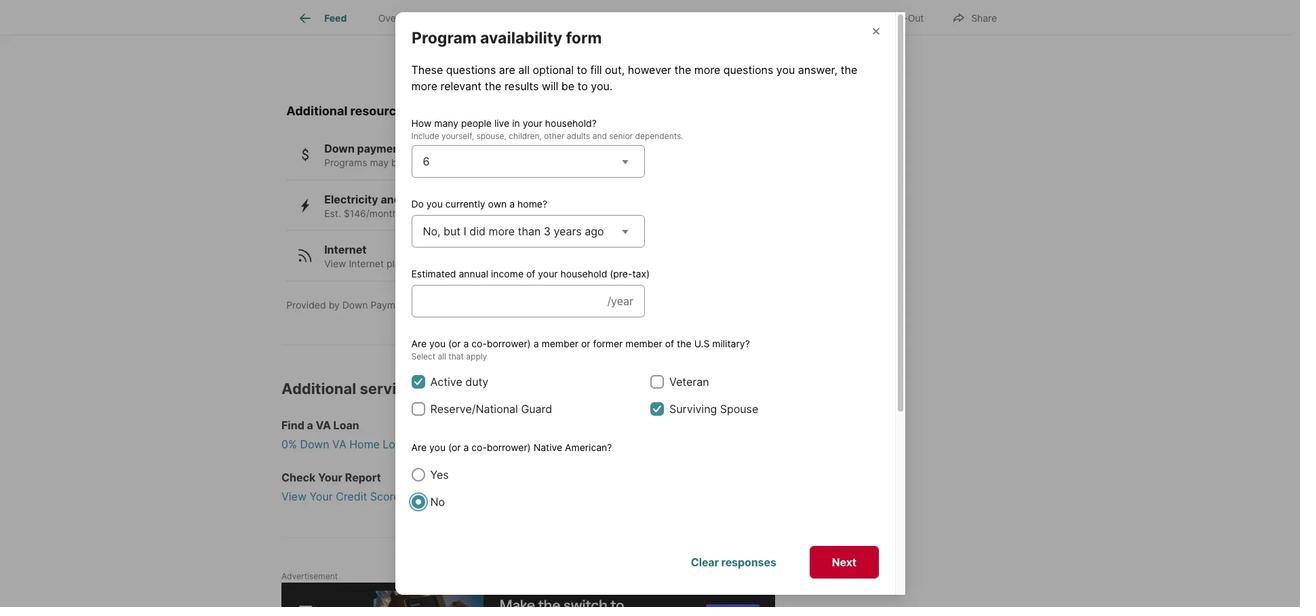 Task type: vqa. For each thing, say whether or not it's contained in the screenshot.
alert
no



Task type: locate. For each thing, give the bounding box(es) containing it.
of
[[627, 50, 636, 62], [526, 268, 536, 279], [665, 338, 674, 349]]

1 horizontal spatial be
[[562, 79, 575, 93]]

2 horizontal spatial of
[[665, 338, 674, 349]]

all up results
[[519, 63, 530, 77]]

compare insurance quotes link
[[588, 50, 749, 73]]

find
[[282, 418, 304, 432]]

additional for additional resources
[[286, 104, 348, 118]]

be
[[562, 79, 575, 93], [391, 157, 403, 168]]

2 questions from the left
[[724, 63, 774, 77]]

apply
[[466, 351, 487, 362]]

1 vertical spatial internet
[[349, 258, 384, 269]]

view your credit score link
[[282, 488, 784, 505]]

be right may
[[391, 157, 403, 168]]

down right by
[[342, 299, 368, 311]]

member left or
[[542, 338, 579, 349]]

property details
[[452, 12, 523, 24]]

you right do
[[427, 198, 443, 210]]

and inside "how many people live in your household? include yourself, spouse, children, other adults and senior dependents."
[[593, 131, 607, 141]]

1 (or from the top
[[448, 338, 461, 349]]

report
[[345, 471, 381, 484]]

next
[[832, 556, 856, 569]]

loan
[[334, 418, 359, 432]]

0 vertical spatial all
[[519, 63, 530, 77]]

form
[[566, 28, 602, 47]]

2 co- from the top
[[472, 442, 487, 453]]

more down the these on the top
[[411, 79, 438, 93]]

for
[[519, 258, 532, 269]]

2 borrower) from the top
[[487, 442, 531, 453]]

1 vertical spatial of
[[526, 268, 536, 279]]

1 vertical spatial borrower)
[[487, 442, 531, 453]]

no, but i did more than 3 years ago
[[423, 224, 604, 238]]

internet view internet plans and providers available for this home
[[324, 243, 579, 269]]

results
[[505, 79, 539, 93]]

co- for native
[[472, 442, 487, 453]]

all inside are you (or a co-borrower) a member or former member of the u.s military? select all that apply
[[438, 351, 446, 362]]

next button
[[810, 546, 879, 579]]

you left answer,
[[777, 63, 795, 77]]

2 horizontal spatial more
[[695, 63, 721, 77]]

to left "you." on the top of the page
[[578, 79, 588, 93]]

2 vertical spatial more
[[489, 224, 515, 238]]

and right plans
[[413, 258, 430, 269]]

0 vertical spatial advertisement
[[644, 422, 701, 432]]

of inside policygenius has saved customers an average of $350 per year.
[[627, 50, 636, 62]]

co- down reserve/national
[[472, 442, 487, 453]]

available
[[478, 258, 517, 269]]

are inside are you (or a co-borrower) a member or former member of the u.s military? select all that apply
[[411, 338, 427, 349]]

0 vertical spatial to
[[577, 63, 587, 77]]

or
[[581, 338, 591, 349]]

tab list containing feed
[[282, 0, 726, 35]]

0 vertical spatial co-
[[472, 338, 487, 349]]

down right 0% on the left
[[300, 437, 329, 451]]

household?
[[545, 117, 597, 129]]

your down check
[[310, 490, 333, 503]]

0 vertical spatial your
[[523, 117, 543, 129]]

1 member from the left
[[542, 338, 579, 349]]

1 vertical spatial are
[[411, 442, 427, 453]]

borrower) up apply
[[487, 338, 531, 349]]

questions down "compare"
[[724, 63, 774, 77]]

to left fill
[[577, 63, 587, 77]]

0 vertical spatial additional
[[286, 104, 348, 118]]

american?
[[565, 442, 612, 453]]

additional up programs
[[286, 104, 348, 118]]

find a va loan 0% down va home loans: get quote
[[282, 418, 472, 451]]

sale & tax history tab
[[539, 2, 649, 35]]

no
[[430, 495, 445, 509]]

currently
[[446, 198, 485, 210]]

questions up relevant
[[446, 63, 496, 77]]

2 vertical spatial down
[[300, 437, 329, 451]]

home?
[[518, 198, 548, 210]]

down up programs
[[324, 142, 355, 156]]

i
[[464, 224, 467, 238]]

of left $350 in the top of the page
[[627, 50, 636, 62]]

out,
[[605, 63, 625, 77]]

borrower) for native
[[487, 442, 531, 453]]

of right income
[[526, 268, 536, 279]]

a up that
[[464, 338, 469, 349]]

by
[[329, 299, 340, 311]]

tab list
[[282, 0, 726, 35]]

(pre-
[[610, 268, 633, 279]]

va left loan
[[316, 418, 331, 432]]

2 vertical spatial of
[[665, 338, 674, 349]]

$350
[[639, 50, 662, 62]]

0 vertical spatial be
[[562, 79, 575, 93]]

program availability form
[[411, 28, 602, 47]]

schools tab
[[649, 2, 716, 35]]

tooltip
[[534, 0, 1028, 90]]

but
[[444, 224, 461, 238]]

1 vertical spatial all
[[438, 351, 446, 362]]

the down the year.
[[675, 63, 691, 77]]

are you (or a co-borrower) native american?
[[411, 442, 612, 453]]

services
[[360, 380, 422, 397]]

6
[[423, 155, 430, 168]]

and right adults
[[593, 131, 607, 141]]

a right find
[[307, 418, 313, 432]]

clear responses button
[[668, 546, 799, 579]]

lightbulb icon element
[[550, 38, 588, 74]]

program availability form dialog
[[395, 12, 905, 607]]

0 vertical spatial of
[[627, 50, 636, 62]]

No radio
[[411, 495, 425, 509]]

share button
[[941, 3, 1009, 31]]

1 borrower) from the top
[[487, 338, 531, 349]]

with
[[452, 207, 471, 219]]

plans
[[387, 258, 411, 269]]

Firefighter checkbox
[[651, 565, 664, 579]]

1 vertical spatial be
[[391, 157, 403, 168]]

yes
[[430, 468, 449, 482]]

income
[[491, 268, 524, 279]]

spouse
[[720, 402, 759, 416]]

1 vertical spatial advertisement
[[282, 571, 338, 581]]

2 (or from the top
[[448, 442, 461, 453]]

save
[[404, 207, 424, 219]]

reserve/national
[[430, 402, 518, 416]]

0 horizontal spatial all
[[438, 351, 446, 362]]

0 horizontal spatial member
[[542, 338, 579, 349]]

internet left plans
[[349, 258, 384, 269]]

surviving spouse
[[670, 402, 759, 416]]

are
[[411, 338, 427, 349], [411, 442, 427, 453]]

1 horizontal spatial of
[[627, 50, 636, 62]]

all left that
[[438, 351, 446, 362]]

and up $146/month,
[[381, 192, 401, 206]]

0 vertical spatial solar
[[403, 192, 430, 206]]

0 vertical spatial va
[[316, 418, 331, 432]]

0 vertical spatial are
[[411, 338, 427, 349]]

you up select
[[429, 338, 446, 349]]

be right 'will'
[[562, 79, 575, 93]]

1 horizontal spatial all
[[519, 63, 530, 77]]

the right answer,
[[841, 63, 858, 77]]

spouse,
[[477, 131, 507, 141]]

more down "rooftop"
[[489, 224, 515, 238]]

1 vertical spatial additional
[[282, 380, 356, 397]]

1 horizontal spatial va
[[332, 437, 346, 451]]

1 co- from the top
[[472, 338, 487, 349]]

0 horizontal spatial solar
[[403, 192, 430, 206]]

1 questions from the left
[[446, 63, 496, 77]]

internet down est.
[[324, 243, 367, 257]]

va down loan
[[332, 437, 346, 451]]

member right former
[[626, 338, 663, 349]]

0 vertical spatial internet
[[324, 243, 367, 257]]

co-
[[472, 338, 487, 349], [472, 442, 487, 453]]

of left u.s at the right bottom
[[665, 338, 674, 349]]

co- inside are you (or a co-borrower) a member or former member of the u.s military? select all that apply
[[472, 338, 487, 349]]

view inside check your report view your credit score
[[282, 490, 307, 503]]

0 vertical spatial down
[[324, 142, 355, 156]]

enforcement
[[455, 592, 520, 606]]

down inside down payment assistance programs may be available.
[[324, 142, 355, 156]]

that
[[449, 351, 464, 362]]

did
[[470, 224, 486, 238]]

1 vertical spatial view
[[282, 490, 307, 503]]

solar up no, but i did more than 3 years ago
[[510, 207, 531, 219]]

0 horizontal spatial va
[[316, 418, 331, 432]]

additional up find
[[282, 380, 356, 397]]

wattbuy,
[[460, 299, 500, 311]]

1 vertical spatial co-
[[472, 442, 487, 453]]

program availability form element
[[411, 12, 618, 48]]

x-out
[[898, 12, 924, 23]]

how many people live in your household? include yourself, spouse, children, other adults and senior dependents.
[[411, 117, 683, 141]]

Yes radio
[[411, 468, 425, 482]]

1 horizontal spatial advertisement
[[644, 422, 701, 432]]

1 are from the top
[[411, 338, 427, 349]]

your up children,
[[523, 117, 543, 129]]

0 vertical spatial borrower)
[[487, 338, 531, 349]]

more
[[695, 63, 721, 77], [411, 79, 438, 93], [489, 224, 515, 238]]

the down the are
[[485, 79, 502, 93]]

(or right get
[[448, 442, 461, 453]]

0 horizontal spatial advertisement
[[282, 571, 338, 581]]

Reserve/National Guard checkbox
[[411, 402, 425, 416]]

1 vertical spatial va
[[332, 437, 346, 451]]

2 are from the top
[[411, 442, 427, 453]]

providers
[[433, 258, 475, 269]]

are you (or a co-borrower) a member or former member of the u.s military? select all that apply
[[411, 338, 750, 362]]

co- up apply
[[472, 338, 487, 349]]

are up select
[[411, 338, 427, 349]]

solar up save
[[403, 192, 430, 206]]

active duty
[[430, 375, 489, 389]]

your up credit
[[318, 471, 343, 484]]

(or up that
[[448, 338, 461, 349]]

1 vertical spatial down
[[342, 299, 368, 311]]

0 vertical spatial (or
[[448, 338, 461, 349]]

surviving
[[670, 402, 717, 416]]

(or inside are you (or a co-borrower) a member or former member of the u.s military? select all that apply
[[448, 338, 461, 349]]

more down the year.
[[695, 63, 721, 77]]

are up yes radio
[[411, 442, 427, 453]]

favorite
[[815, 12, 851, 23]]

1 horizontal spatial more
[[489, 224, 515, 238]]

0 horizontal spatial be
[[391, 157, 403, 168]]

1 horizontal spatial member
[[626, 338, 663, 349]]

&
[[577, 12, 583, 24]]

estimated
[[411, 268, 456, 279]]

you up yes
[[429, 442, 446, 453]]

other
[[544, 131, 565, 141]]

0 horizontal spatial more
[[411, 79, 438, 93]]

your right for
[[538, 268, 558, 279]]

policygenius
[[588, 38, 644, 50]]

view down check
[[282, 490, 307, 503]]

borrower) inside are you (or a co-borrower) a member or former member of the u.s military? select all that apply
[[487, 338, 531, 349]]

availability
[[480, 28, 562, 47]]

own
[[488, 198, 507, 210]]

yourself,
[[442, 131, 474, 141]]

1 vertical spatial more
[[411, 79, 438, 93]]

1 horizontal spatial view
[[324, 258, 346, 269]]

0 horizontal spatial questions
[[446, 63, 496, 77]]

(or
[[448, 338, 461, 349], [448, 442, 461, 453]]

0 vertical spatial view
[[324, 258, 346, 269]]

0 horizontal spatial view
[[282, 490, 307, 503]]

1 vertical spatial solar
[[510, 207, 531, 219]]

borrower) left native
[[487, 442, 531, 453]]

view up by
[[324, 258, 346, 269]]

1 vertical spatial (or
[[448, 442, 461, 453]]

you inside are you (or a co-borrower) a member or former member of the u.s military? select all that apply
[[429, 338, 446, 349]]

you for are you (or a co-borrower) native american?
[[429, 442, 446, 453]]

your
[[318, 471, 343, 484], [310, 490, 333, 503]]

down
[[324, 142, 355, 156], [342, 299, 368, 311], [300, 437, 329, 451]]

1 horizontal spatial questions
[[724, 63, 774, 77]]

/year
[[607, 294, 634, 308]]

this
[[534, 258, 551, 269]]

view inside internet view internet plans and providers available for this home
[[324, 258, 346, 269]]

overview
[[378, 12, 421, 24]]

the left u.s at the right bottom
[[677, 338, 692, 349]]

1 vertical spatial to
[[578, 79, 588, 93]]

1 vertical spatial your
[[310, 490, 333, 503]]



Task type: describe. For each thing, give the bounding box(es) containing it.
quote
[[441, 437, 472, 451]]

schools
[[664, 12, 700, 24]]

program
[[411, 28, 476, 47]]

are for are you (or a co-borrower) a member or former member of the u.s military? select all that apply
[[411, 338, 427, 349]]

down payment assistance programs may be available.
[[324, 142, 464, 168]]

programs
[[324, 157, 367, 168]]

overview tab
[[363, 2, 436, 35]]

home
[[554, 258, 579, 269]]

an
[[745, 38, 756, 50]]

insurance
[[588, 62, 634, 73]]

tax
[[585, 12, 599, 24]]

Education checkbox
[[411, 565, 425, 579]]

annual
[[459, 268, 489, 279]]

ad region
[[282, 583, 775, 607]]

details
[[494, 12, 523, 24]]

quotes
[[637, 62, 670, 73]]

sale & tax history
[[555, 12, 633, 24]]

resources
[[350, 104, 410, 118]]

you inside the 'these questions are all optional to fill out, however the more questions you answer, the more relevant the results will be to you.'
[[777, 63, 795, 77]]

a inside find a va loan 0% down va home loans: get quote
[[307, 418, 313, 432]]

clear
[[691, 556, 719, 569]]

all inside the 'these questions are all optional to fill out, however the more questions you answer, the more relevant the results will be to you.'
[[519, 63, 530, 77]]

in
[[512, 117, 520, 129]]

payment
[[357, 142, 404, 156]]

select
[[411, 351, 436, 362]]

many
[[434, 117, 459, 129]]

relevant
[[441, 79, 482, 93]]

Active duty checkbox
[[411, 375, 425, 389]]

x-out button
[[868, 3, 936, 31]]

customers
[[695, 38, 742, 50]]

a right own
[[510, 198, 515, 210]]

and inside internet view internet plans and providers available for this home
[[413, 258, 430, 269]]

Veteran checkbox
[[651, 375, 664, 389]]

allconnect
[[522, 299, 571, 311]]

of inside are you (or a co-borrower) a member or former member of the u.s military? select all that apply
[[665, 338, 674, 349]]

0% down va home loans: get quote link
[[282, 436, 784, 452]]

the inside are you (or a co-borrower) a member or former member of the u.s military? select all that apply
[[677, 338, 692, 349]]

estimated annual income of your household (pre-tax)
[[411, 268, 650, 279]]

share
[[972, 12, 997, 23]]

policygenius has saved customers an average of $350 per year.
[[588, 38, 756, 62]]

these
[[411, 63, 443, 77]]

military?
[[713, 338, 750, 349]]

and right wattbuy,
[[503, 299, 519, 311]]

fill
[[590, 63, 602, 77]]

0 vertical spatial more
[[695, 63, 721, 77]]

0 vertical spatial your
[[318, 471, 343, 484]]

check your report view your credit score
[[282, 471, 400, 503]]

provided by down payment resource, wattbuy, and allconnect
[[286, 299, 571, 311]]

out
[[908, 12, 924, 23]]

be inside down payment assistance programs may be available.
[[391, 157, 403, 168]]

down inside find a va loan 0% down va home loans: get quote
[[300, 437, 329, 451]]

compare insurance quotes
[[588, 50, 749, 73]]

a right get
[[464, 442, 469, 453]]

adults
[[567, 131, 590, 141]]

you for do you currently own a home?
[[427, 198, 443, 210]]

1 horizontal spatial solar
[[510, 207, 531, 219]]

compare
[[707, 50, 749, 62]]

responses
[[721, 556, 776, 569]]

$146
[[427, 207, 450, 219]]

average
[[588, 50, 624, 62]]

x-
[[898, 12, 908, 23]]

score
[[370, 490, 400, 503]]

rooftop
[[474, 207, 507, 219]]

available.
[[405, 157, 447, 168]]

than
[[518, 224, 541, 238]]

borrower) for a
[[487, 338, 531, 349]]

active
[[430, 375, 463, 389]]

children,
[[509, 131, 542, 141]]

(or for are you (or a co-borrower) a member or former member of the u.s military? select all that apply
[[448, 338, 461, 349]]

no,
[[423, 224, 441, 238]]

your inside "how many people live in your household? include yourself, spouse, children, other adults and senior dependents."
[[523, 117, 543, 129]]

feed link
[[297, 10, 347, 26]]

saved
[[666, 38, 692, 50]]

tooltip containing policygenius has saved customers an average of $350 per year.
[[534, 0, 1028, 90]]

lightbulb icon image
[[550, 38, 577, 65]]

3
[[544, 224, 551, 238]]

be inside the 'these questions are all optional to fill out, however the more questions you answer, the more relevant the results will be to you.'
[[562, 79, 575, 93]]

you for are you (or a co-borrower) a member or former member of the u.s military? select all that apply
[[429, 338, 446, 349]]

will
[[542, 79, 559, 93]]

0 horizontal spatial of
[[526, 268, 536, 279]]

live
[[495, 117, 510, 129]]

do you currently own a home?
[[411, 198, 548, 210]]

how
[[411, 117, 432, 129]]

reserve/national guard
[[430, 402, 552, 416]]

guard
[[521, 402, 552, 416]]

(or for are you (or a co-borrower) native american?
[[448, 442, 461, 453]]

years
[[554, 224, 582, 238]]

are
[[499, 63, 516, 77]]

duty
[[466, 375, 489, 389]]

est.
[[324, 207, 341, 219]]

are for are you (or a co-borrower) native american?
[[411, 442, 427, 453]]

home
[[350, 437, 380, 451]]

senior
[[609, 131, 633, 141]]

Surviving Spouse checkbox
[[651, 402, 664, 416]]

favorite button
[[785, 3, 863, 31]]

history
[[602, 12, 633, 24]]

get
[[420, 437, 438, 451]]

co- for a
[[472, 338, 487, 349]]

loans:
[[383, 437, 417, 451]]

2 member from the left
[[626, 338, 663, 349]]

property details tab
[[436, 2, 539, 35]]

native
[[534, 442, 563, 453]]

a down allconnect
[[534, 338, 539, 349]]

year.
[[683, 50, 704, 62]]

firefighter
[[670, 565, 722, 579]]

has
[[647, 38, 663, 50]]

additional services
[[282, 380, 422, 397]]

1 vertical spatial your
[[538, 268, 558, 279]]

law
[[430, 592, 451, 606]]

ago
[[585, 224, 604, 238]]

tax)
[[633, 268, 650, 279]]

check
[[282, 471, 316, 484]]

and inside electricity and solar est. $146/month, save                  $146 with rooftop solar
[[381, 192, 401, 206]]

additional for additional services
[[282, 380, 356, 397]]

additional resources
[[286, 104, 410, 118]]

answer,
[[798, 63, 838, 77]]



